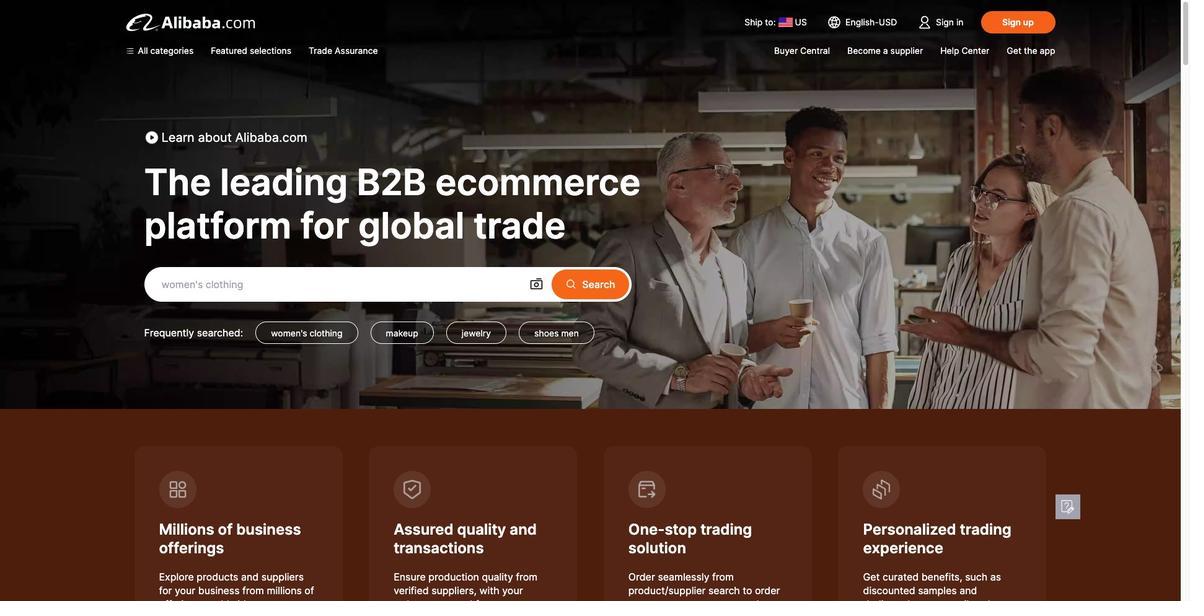 Task type: vqa. For each thing, say whether or not it's contained in the screenshot.


Task type: locate. For each thing, give the bounding box(es) containing it.
featured selections
[[211, 45, 292, 56]]

2 vertical spatial and
[[960, 585, 978, 597]]

2 horizontal spatial and
[[960, 585, 978, 597]]

1 vertical spatial for
[[159, 585, 172, 597]]

1 horizontal spatial get
[[1007, 45, 1022, 56]]

trading
[[701, 521, 753, 539], [960, 521, 1012, 539]]

and inside explore products and suppliers for your business from millions of offerings worldwide.
[[241, 571, 259, 584]]

0 horizontal spatial and
[[241, 571, 259, 584]]

discounted
[[864, 585, 916, 597]]

0 vertical spatial offerings
[[159, 540, 224, 558]]

management,
[[629, 599, 693, 602]]

millions
[[267, 585, 302, 597]]

assured quality and transactions
[[394, 521, 537, 558]]

0 vertical spatial of
[[218, 521, 233, 539]]

0 horizontal spatial your
[[175, 585, 196, 597]]

sign for sign up
[[1003, 17, 1022, 27]]

1 horizontal spatial your
[[503, 585, 523, 597]]

2 your from the left
[[503, 585, 523, 597]]

shoes men
[[535, 328, 579, 339]]

trade
[[309, 45, 333, 56]]

your down explore
[[175, 585, 196, 597]]

2 offerings from the top
[[159, 599, 201, 602]]

get left the the
[[1007, 45, 1022, 56]]

explore products and suppliers for your business from millions of offerings worldwide.
[[159, 571, 314, 602]]

 search
[[565, 278, 616, 291]]

business
[[236, 521, 301, 539], [198, 585, 240, 597]]

1 horizontal spatial of
[[305, 585, 314, 597]]

offerings down explore
[[159, 599, 201, 602]]

your
[[175, 585, 196, 597], [503, 585, 523, 597]]

ensure production quality from verified suppliers, with your orders protected from payme
[[394, 571, 541, 602]]

1 horizontal spatial for
[[301, 204, 350, 247]]

and inside assured quality and transactions
[[510, 521, 537, 539]]

supplier
[[891, 45, 924, 56]]

1 vertical spatial offerings
[[159, 599, 201, 602]]

business up worldwide.
[[198, 585, 240, 597]]

1 vertical spatial and
[[241, 571, 259, 584]]

benefits,
[[922, 571, 963, 584]]

of right millions at the left bottom of the page
[[305, 585, 314, 597]]

payment,
[[696, 599, 739, 602]]

1 horizontal spatial and
[[510, 521, 537, 539]]

explore
[[159, 571, 194, 584]]

your right with
[[503, 585, 523, 597]]

up
[[1024, 17, 1034, 27]]

1 your from the left
[[175, 585, 196, 597]]

with
[[480, 585, 500, 597]]

2 trading from the left
[[960, 521, 1012, 539]]

product/supplier
[[629, 585, 706, 597]]

2 sign from the left
[[1003, 17, 1022, 27]]

get curated benefits, such as discounted samples and dedicated support, tailored 
[[864, 571, 1003, 602]]

of
[[218, 521, 233, 539], [305, 585, 314, 597]]

1 horizontal spatial trading
[[960, 521, 1012, 539]]

business up suppliers at left bottom
[[236, 521, 301, 539]]

your inside 'ensure production quality from verified suppliers, with your orders protected from payme'
[[503, 585, 523, 597]]

get
[[1007, 45, 1022, 56], [864, 571, 880, 584]]

0 horizontal spatial trading
[[701, 521, 753, 539]]

trading up such on the bottom of the page
[[960, 521, 1012, 539]]

0 horizontal spatial for
[[159, 585, 172, 597]]

buyer central
[[775, 45, 831, 56]]

of right millions
[[218, 521, 233, 539]]

help center
[[941, 45, 990, 56]]

offerings down millions
[[159, 540, 224, 558]]

of inside millions of business offerings
[[218, 521, 233, 539]]

jewelry link
[[446, 322, 507, 344]]

orders
[[394, 599, 424, 602]]

0 vertical spatial quality
[[457, 521, 506, 539]]

1 vertical spatial business
[[198, 585, 240, 597]]

0 vertical spatial business
[[236, 521, 301, 539]]

1 vertical spatial of
[[305, 585, 314, 597]]

0 vertical spatial get
[[1007, 45, 1022, 56]]

0 horizontal spatial sign
[[937, 17, 955, 27]]

quality up with
[[482, 571, 513, 584]]

0 horizontal spatial of
[[218, 521, 233, 539]]

as
[[991, 571, 1002, 584]]

trade
[[474, 204, 566, 247]]

categories
[[150, 45, 194, 56]]

shoes
[[535, 328, 559, 339]]

0 vertical spatial for
[[301, 204, 350, 247]]

makeup
[[386, 328, 419, 339]]

0 vertical spatial and
[[510, 521, 537, 539]]

for up women's clothing text box
[[301, 204, 350, 247]]

men
[[562, 328, 579, 339]]

get up discounted
[[864, 571, 880, 584]]

ship
[[745, 17, 763, 27]]

verified
[[394, 585, 429, 597]]

offerings
[[159, 540, 224, 558], [159, 599, 201, 602]]

sign for sign in
[[937, 17, 955, 27]]

production
[[429, 571, 479, 584]]

order
[[755, 585, 781, 597]]

offerings inside millions of business offerings
[[159, 540, 224, 558]]

quality up transactions
[[457, 521, 506, 539]]

assured
[[394, 521, 454, 539]]

sign
[[937, 17, 955, 27], [1003, 17, 1022, 27]]

and for products
[[241, 571, 259, 584]]

for
[[301, 204, 350, 247], [159, 585, 172, 597]]

for down explore
[[159, 585, 172, 597]]

1 offerings from the top
[[159, 540, 224, 558]]

0 horizontal spatial get
[[864, 571, 880, 584]]

a
[[884, 45, 889, 56]]

get inside get curated benefits, such as discounted samples and dedicated support, tailored
[[864, 571, 880, 584]]

jewelry
[[462, 328, 491, 339]]

sign left in
[[937, 17, 955, 27]]

app
[[1040, 45, 1056, 56]]

1 horizontal spatial sign
[[1003, 17, 1022, 27]]

become a supplier
[[848, 45, 924, 56]]

frequently searched:
[[144, 327, 243, 339]]

millions
[[159, 521, 214, 539]]

1 sign from the left
[[937, 17, 955, 27]]

to
[[743, 585, 753, 597]]

transactions
[[394, 540, 484, 558]]

get for get the app
[[1007, 45, 1022, 56]]

search
[[709, 585, 740, 597]]

trade assurance
[[309, 45, 378, 56]]

trading right stop
[[701, 521, 753, 539]]

sign left up
[[1003, 17, 1022, 27]]

women's clothing text field
[[162, 274, 512, 296]]

ship to:
[[745, 17, 776, 27]]

products
[[197, 571, 238, 584]]

quality
[[457, 521, 506, 539], [482, 571, 513, 584]]

one-
[[629, 521, 665, 539]]

from inside order seamlessly from product/supplier search to order management, payment, a
[[713, 571, 734, 584]]

millions of business offerings
[[159, 521, 301, 558]]

1 vertical spatial quality
[[482, 571, 513, 584]]

stop
[[665, 521, 697, 539]]

from inside explore products and suppliers for your business from millions of offerings worldwide.
[[243, 585, 264, 597]]

feedback image
[[1061, 500, 1076, 515]]

1 trading from the left
[[701, 521, 753, 539]]

women's
[[271, 328, 307, 339]]

for inside explore products and suppliers for your business from millions of offerings worldwide.
[[159, 585, 172, 597]]

1 vertical spatial get
[[864, 571, 880, 584]]



Task type: describe. For each thing, give the bounding box(es) containing it.
to:
[[766, 17, 776, 27]]

experience
[[864, 540, 944, 558]]

offerings inside explore products and suppliers for your business from millions of offerings worldwide.
[[159, 599, 201, 602]]

women's clothing link
[[256, 322, 358, 344]]

personalized
[[864, 521, 957, 539]]

sign in
[[937, 17, 964, 27]]

and inside get curated benefits, such as discounted samples and dedicated support, tailored
[[960, 585, 978, 597]]

search
[[583, 278, 616, 291]]

assurance
[[335, 45, 378, 56]]

tailored
[[956, 599, 991, 602]]

ensure
[[394, 571, 426, 584]]

get the app
[[1007, 45, 1056, 56]]

the leading b2b ecommerce platform for global trade
[[144, 161, 641, 247]]

personalized trading experience
[[864, 521, 1012, 558]]

of inside explore products and suppliers for your business from millions of offerings worldwide.
[[305, 585, 314, 597]]

central
[[801, 45, 831, 56]]

us
[[795, 17, 807, 27]]

dedicated
[[864, 599, 911, 602]]

buyer
[[775, 45, 798, 56]]

order seamlessly from product/supplier search to order management, payment, a
[[629, 571, 781, 602]]

sign up
[[1003, 17, 1034, 27]]

support,
[[914, 599, 953, 602]]

the
[[144, 161, 211, 204]]

selections
[[250, 45, 292, 56]]

makeup link
[[371, 322, 434, 344]]

seamlessly
[[658, 571, 710, 584]]

learn
[[162, 130, 195, 145]]

clothing
[[310, 328, 343, 339]]

order
[[629, 571, 656, 584]]

worldwide.
[[204, 599, 255, 602]]

trading inside one-stop trading solution
[[701, 521, 753, 539]]

english-usd
[[846, 17, 898, 27]]

featured
[[211, 45, 248, 56]]

samples
[[919, 585, 957, 597]]

become
[[848, 45, 881, 56]]

center
[[962, 45, 990, 56]]

alibaba.com
[[235, 130, 308, 145]]

trading inside personalized trading experience
[[960, 521, 1012, 539]]

shoes men link
[[519, 322, 595, 344]]

for inside the leading b2b ecommerce platform for global trade
[[301, 204, 350, 247]]

such
[[966, 571, 988, 584]]

get for get curated benefits, such as discounted samples and dedicated support, tailored 
[[864, 571, 880, 584]]

platform
[[144, 204, 292, 247]]

your inside explore products and suppliers for your business from millions of offerings worldwide.
[[175, 585, 196, 597]]

frequently
[[144, 327, 194, 339]]

help
[[941, 45, 960, 56]]

suppliers
[[262, 571, 304, 584]]

learn about alibaba.com
[[162, 130, 308, 145]]

all categories
[[138, 45, 194, 56]]

about
[[198, 130, 232, 145]]

english-
[[846, 17, 879, 27]]

quality inside assured quality and transactions
[[457, 521, 506, 539]]

all
[[138, 45, 148, 56]]

and for quality
[[510, 521, 537, 539]]

suppliers,
[[432, 585, 477, 597]]

searched:
[[197, 327, 243, 339]]

protected
[[427, 599, 473, 602]]

in
[[957, 17, 964, 27]]

one-stop trading solution
[[629, 521, 753, 558]]

women's clothing
[[271, 328, 343, 339]]


[[529, 277, 544, 292]]

global
[[358, 204, 465, 247]]

business inside millions of business offerings
[[236, 521, 301, 539]]

usd
[[879, 17, 898, 27]]

quality inside 'ensure production quality from verified suppliers, with your orders protected from payme'
[[482, 571, 513, 584]]

solution
[[629, 540, 687, 558]]

the
[[1025, 45, 1038, 56]]

ecommerce
[[436, 161, 641, 204]]

b2b
[[357, 161, 427, 204]]


[[565, 278, 578, 291]]

business inside explore products and suppliers for your business from millions of offerings worldwide.
[[198, 585, 240, 597]]

curated
[[883, 571, 919, 584]]



